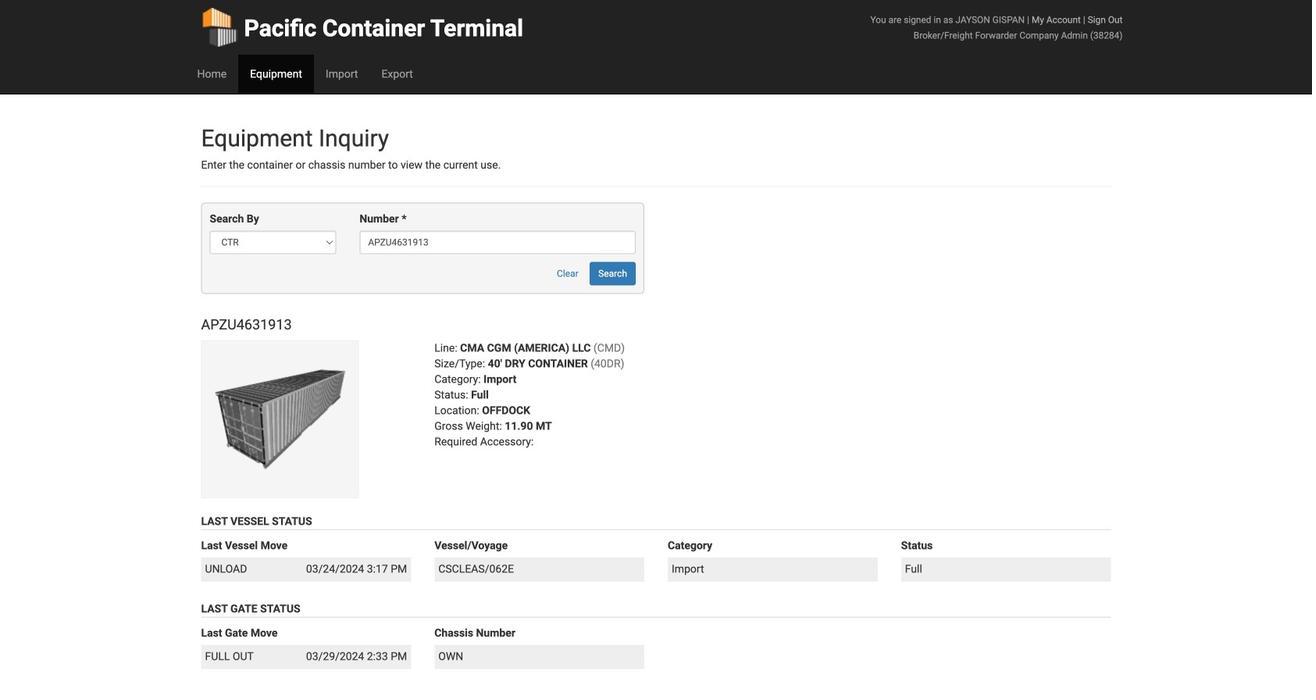 Task type: vqa. For each thing, say whether or not it's contained in the screenshot.
today
no



Task type: locate. For each thing, give the bounding box(es) containing it.
40dr image
[[201, 341, 359, 499]]

None text field
[[360, 231, 636, 254]]



